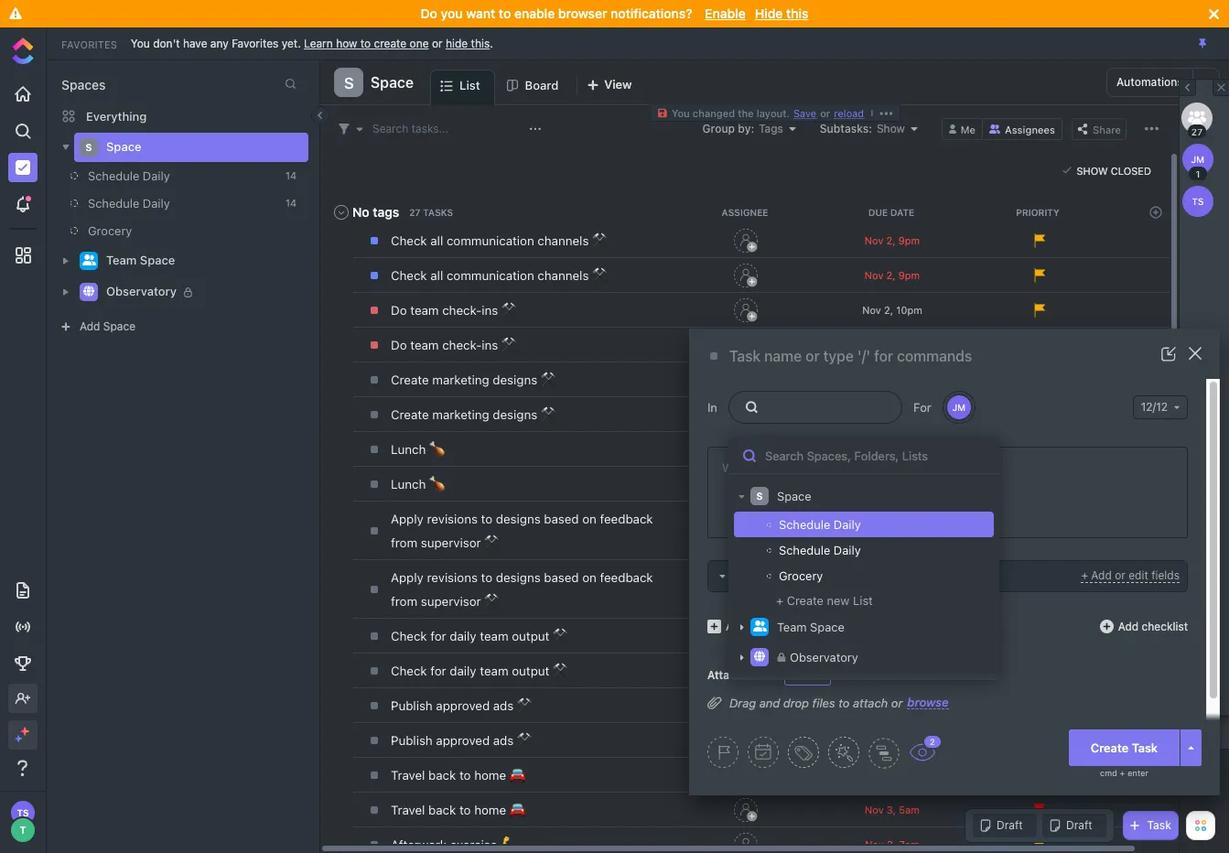 Task type: vqa. For each thing, say whether or not it's contained in the screenshot.
THE CREATE MARKETING DESIGNS ⚒️ to the top
yes



Task type: describe. For each thing, give the bounding box(es) containing it.
1 vertical spatial hide
[[1190, 733, 1212, 744]]

share
[[1093, 123, 1121, 135]]

4 check from the top
[[391, 664, 427, 678]]

enter
[[1128, 768, 1149, 778]]

+ create new list
[[776, 593, 873, 608]]

notifications?
[[611, 5, 692, 21]]

add for add subtask
[[726, 619, 746, 633]]

jm
[[1192, 154, 1205, 165]]

for for second check for daily team output ⚒️ link
[[430, 664, 446, 678]]

jm 1 ts
[[1192, 154, 1205, 207]]

or reload
[[820, 107, 864, 119]]

show closed
[[1077, 164, 1151, 176]]

2 horizontal spatial +
[[1120, 768, 1125, 778]]

0 vertical spatial task
[[1132, 740, 1158, 755]]

show for show closed
[[1077, 164, 1108, 176]]

hide
[[446, 36, 468, 50]]

1 vertical spatial user group image
[[753, 621, 767, 632]]

add checklist
[[1118, 619, 1188, 633]]

1 horizontal spatial fields
[[1152, 568, 1180, 582]]

daily down space link
[[143, 168, 170, 183]]

or left reload
[[820, 107, 830, 119]]

2 create marketing designs ⚒️ from the top
[[391, 407, 556, 422]]

1 lunch 🍗 from the top
[[391, 442, 445, 457]]

globe image for user group image to the bottom
[[754, 651, 765, 662]]

learn
[[304, 36, 333, 50]]

1 approved from the top
[[436, 698, 490, 713]]

you for you don't have any favorites yet. learn how to create one or hide this .
[[131, 36, 150, 50]]

hide 1
[[1190, 733, 1219, 744]]

all for 1st check all communication channels ⚒️ link from the top of the page
[[430, 233, 443, 248]]

create
[[374, 36, 407, 50]]

1 based from the top
[[544, 512, 579, 526]]

0 horizontal spatial fields
[[808, 570, 835, 582]]

1 vertical spatial observatory
[[790, 650, 858, 665]]

or inside custom fields element
[[1115, 568, 1126, 582]]

1 horizontal spatial favorites
[[232, 36, 279, 50]]

me button
[[942, 118, 983, 140]]

you don't have any favorites yet. learn how to create one or hide this .
[[131, 36, 493, 50]]

hide this link
[[446, 36, 490, 50]]

2 lunch from the top
[[391, 477, 426, 492]]

2 output from the top
[[512, 664, 550, 678]]

apply for second "apply revisions to designs based on feedback from supervisor ⚒️" link from the bottom of the page
[[391, 512, 424, 526]]

enable
[[514, 5, 555, 21]]

and
[[759, 695, 780, 710]]

ins for 1st do team check-ins ⚒️ link from the bottom of the page
[[482, 338, 498, 352]]

3
[[765, 570, 771, 582]]

add space
[[80, 319, 135, 333]]

add for add checklist
[[1118, 619, 1139, 633]]

custom fields element
[[708, 560, 1188, 592]]

observatory link
[[106, 277, 297, 307]]

travel for first travel back to home 🚘 link from the top
[[391, 768, 425, 783]]

travel back to home 🚘 for first travel back to home 🚘 link from the top
[[391, 768, 525, 783]]

1 🍗 from the top
[[429, 442, 445, 457]]

spaces link
[[47, 77, 106, 92]]

do team check-ins ⚒️ for 1st do team check-ins ⚒️ link from the bottom of the page
[[391, 338, 517, 352]]

1 horizontal spatial list
[[853, 593, 873, 608]]

empty
[[774, 570, 805, 582]]

browser
[[558, 5, 607, 21]]

check for daily team output ⚒️ for 1st check for daily team output ⚒️ link
[[391, 629, 568, 643]]

add inside custom fields element
[[1091, 568, 1112, 582]]

create task
[[1091, 740, 1158, 755]]

drag
[[729, 695, 756, 710]]

1 check for daily team output ⚒️ link from the top
[[386, 621, 668, 652]]

check all communication channels ⚒️ for 1st check all communication channels ⚒️ link from the bottom of the page
[[391, 268, 608, 283]]

2 revisions from the top
[[427, 570, 478, 585]]

home for second travel back to home 🚘 link
[[474, 803, 506, 817]]

yet.
[[282, 36, 301, 50]]

new
[[827, 593, 850, 608]]

search tasks...
[[373, 121, 449, 135]]

closed
[[1111, 164, 1151, 176]]

for
[[913, 400, 932, 414]]

+ for + add or edit fields
[[1081, 568, 1088, 582]]

learn how to create one link
[[304, 36, 429, 50]]

2 based from the top
[[544, 570, 579, 585]]

1 revisions from the top
[[427, 512, 478, 526]]

board
[[525, 77, 559, 92]]

everything
[[86, 108, 147, 123]]

show for show 3 empty fields
[[735, 570, 762, 582]]

3 check from the top
[[391, 629, 427, 643]]

0 vertical spatial list
[[460, 78, 480, 93]]

list link
[[460, 70, 487, 104]]

board link
[[525, 70, 566, 104]]

+ add or edit fields
[[1081, 568, 1180, 582]]

back for second travel back to home 🚘 link
[[428, 803, 456, 817]]

2 ads from the top
[[493, 733, 514, 748]]

1 supervisor from the top
[[421, 535, 481, 550]]

0 horizontal spatial team
[[106, 253, 137, 267]]

do for 1st do team check-ins ⚒️ link from the top of the page
[[391, 303, 407, 318]]

1 14 from the top
[[286, 169, 297, 181]]

any
[[210, 36, 229, 50]]

one
[[410, 36, 429, 50]]

no
[[352, 204, 369, 219]]

0 vertical spatial do
[[421, 5, 437, 21]]

0 horizontal spatial hide
[[755, 5, 783, 21]]

2 feedback from the top
[[600, 570, 653, 585]]

checklist
[[1142, 619, 1188, 633]]

1 marketing from the top
[[432, 373, 489, 387]]

spaces
[[61, 77, 106, 92]]

you
[[441, 5, 463, 21]]

attach
[[853, 695, 888, 710]]

2 publish from the top
[[391, 733, 433, 748]]

daily for second check for daily team output ⚒️ link
[[450, 664, 477, 678]]

drag and drop files to attach or
[[729, 695, 903, 710]]

0 vertical spatial this
[[786, 5, 809, 21]]

2 travel back to home 🚘 link from the top
[[386, 794, 668, 826]]

enable
[[705, 5, 746, 21]]

1 vertical spatial task
[[1147, 818, 1172, 832]]

show 3 empty fields
[[735, 570, 835, 582]]

files
[[812, 695, 835, 710]]

observatory inside observatory link
[[106, 284, 177, 299]]

home for first travel back to home 🚘 link from the top
[[474, 768, 506, 783]]

everything link
[[47, 102, 319, 131]]

you for you changed the layout.
[[672, 107, 690, 119]]

or right attach
[[891, 695, 903, 710]]

reload
[[834, 107, 864, 119]]

2 check for daily team output ⚒️ link from the top
[[386, 655, 668, 686]]

or right one
[[432, 36, 443, 50]]

team space inside team space link
[[106, 253, 175, 267]]

1 create marketing designs ⚒️ from the top
[[391, 373, 556, 387]]

check- for 1st do team check-ins ⚒️ link from the bottom of the page
[[442, 338, 482, 352]]

apply for first "apply revisions to designs based on feedback from supervisor ⚒️" link from the bottom of the page
[[391, 570, 424, 585]]

cmd
[[1100, 768, 1117, 778]]

edit
[[1129, 568, 1148, 582]]

1 vertical spatial team
[[777, 620, 807, 634]]

2 approved from the top
[[436, 733, 490, 748]]

1 horizontal spatial grocery
[[779, 568, 823, 583]]

0 horizontal spatial this
[[471, 36, 490, 50]]

don't
[[153, 36, 180, 50]]

check for daily team output ⚒️ for second check for daily team output ⚒️ link
[[391, 664, 568, 678]]

space down observatory link
[[103, 319, 135, 333]]

Task name or type '/' for commands text field
[[729, 347, 1129, 366]]

from for second "apply revisions to designs based on feedback from supervisor ⚒️" link from the bottom of the page
[[391, 535, 417, 550]]

attachments
[[708, 668, 775, 682]]

you changed the layout.
[[672, 107, 790, 119]]

do team check-ins ⚒️ for 1st do team check-ins ⚒️ link from the top of the page
[[391, 303, 517, 318]]

2 14 from the top
[[286, 197, 297, 209]]

layout.
[[757, 107, 790, 119]]

communication for 1st check all communication channels ⚒️ link from the bottom of the page
[[447, 268, 534, 283]]

changed
[[693, 107, 735, 119]]



Task type: locate. For each thing, give the bounding box(es) containing it.
0 vertical spatial team
[[106, 253, 137, 267]]

0 vertical spatial travel back to home 🚘
[[391, 768, 525, 783]]

0 vertical spatial supervisor
[[421, 535, 481, 550]]

0 vertical spatial daily
[[450, 629, 477, 643]]

2 lunch 🍗 link from the top
[[386, 469, 668, 500]]

channels
[[538, 233, 589, 248], [538, 268, 589, 283]]

1 vertical spatial for
[[430, 664, 446, 678]]

want
[[466, 5, 495, 21]]

1 horizontal spatial 1
[[1214, 733, 1219, 744]]

0 vertical spatial channels
[[538, 233, 589, 248]]

0 vertical spatial team space
[[106, 253, 175, 267]]

based
[[544, 512, 579, 526], [544, 570, 579, 585]]

Search Spaces, Folders, Lists text field
[[729, 438, 999, 474]]

1 travel back to home 🚘 from the top
[[391, 768, 525, 783]]

2 vertical spatial +
[[1120, 768, 1125, 778]]

assignees button
[[983, 118, 1063, 140]]

from for first "apply revisions to designs based on feedback from supervisor ⚒️" link from the bottom of the page
[[391, 594, 417, 609]]

do team check-ins ⚒️
[[391, 303, 517, 318], [391, 338, 517, 352]]

2 apply revisions to designs based on feedback from supervisor ⚒️ from the top
[[391, 570, 653, 609]]

2 schedule daily link from the top
[[70, 189, 278, 217]]

1 check all communication channels ⚒️ link from the top
[[386, 225, 668, 256]]

1 check for daily team output ⚒️ from the top
[[391, 629, 568, 643]]

🚘 for second travel back to home 🚘 link
[[510, 803, 525, 817]]

0 vertical spatial home
[[474, 768, 506, 783]]

2 🍗 from the top
[[429, 477, 445, 492]]

1 vertical spatial lunch 🍗 link
[[386, 469, 668, 500]]

favorites up spaces
[[61, 38, 117, 50]]

1 vertical spatial 1
[[1214, 733, 1219, 744]]

team space link
[[106, 246, 297, 276]]

fields right edit
[[1152, 568, 1180, 582]]

list right new
[[853, 593, 873, 608]]

space down "+ create new list"
[[810, 620, 845, 634]]

space down create
[[371, 74, 414, 91]]

1 vertical spatial from
[[391, 594, 417, 609]]

publish approved ads ⚒️
[[391, 698, 533, 713], [391, 733, 533, 748]]

1 vertical spatial back
[[428, 803, 456, 817]]

output
[[512, 629, 550, 643], [512, 664, 550, 678]]

add subtask
[[726, 619, 790, 633]]

travel back to home 🚘 link
[[386, 760, 668, 791], [386, 794, 668, 826]]

tasks...
[[412, 121, 449, 135]]

you left don't
[[131, 36, 150, 50]]

back for first travel back to home 🚘 link from the top
[[428, 768, 456, 783]]

approved
[[436, 698, 490, 713], [436, 733, 490, 748]]

globe image
[[83, 286, 94, 297], [754, 651, 765, 662]]

list down hide this link
[[460, 78, 480, 93]]

1 horizontal spatial +
[[1081, 568, 1088, 582]]

team space
[[106, 253, 175, 267], [777, 620, 845, 634]]

1 vertical spatial +
[[776, 593, 784, 608]]

travel back to home 🚘 for second travel back to home 🚘 link
[[391, 803, 525, 817]]

2 do team check-ins ⚒️ from the top
[[391, 338, 517, 352]]

1 inside jm 1 ts
[[1196, 168, 1200, 179]]

0 vertical spatial apply
[[391, 512, 424, 526]]

add for add space
[[80, 319, 100, 333]]

1 vertical spatial daily
[[450, 664, 477, 678]]

you left changed
[[672, 107, 690, 119]]

apply revisions to designs based on feedback from supervisor ⚒️ for second "apply revisions to designs based on feedback from supervisor ⚒️" link from the bottom of the page
[[391, 512, 653, 550]]

+ left edit
[[1081, 568, 1088, 582]]

list
[[460, 78, 480, 93], [853, 593, 873, 608]]

0 vertical spatial globe image
[[83, 286, 94, 297]]

automations
[[1117, 75, 1183, 89]]

home
[[474, 768, 506, 783], [474, 803, 506, 817]]

+ right cmd on the right of page
[[1120, 768, 1125, 778]]

1 travel from the top
[[391, 768, 425, 783]]

2 check- from the top
[[442, 338, 482, 352]]

0 vertical spatial publish
[[391, 698, 433, 713]]

globe image up attachments
[[754, 651, 765, 662]]

observatory up files
[[790, 650, 858, 665]]

drop
[[783, 695, 809, 710]]

all for 1st check all communication channels ⚒️ link from the bottom of the page
[[430, 268, 443, 283]]

publish approved ads ⚒️ link
[[386, 690, 668, 721], [386, 725, 668, 756]]

1 back from the top
[[428, 768, 456, 783]]

1 ads from the top
[[493, 698, 514, 713]]

back
[[428, 768, 456, 783], [428, 803, 456, 817]]

1 vertical spatial do team check-ins ⚒️
[[391, 338, 517, 352]]

0 vertical spatial user group image
[[82, 255, 96, 266]]

space
[[371, 74, 414, 91], [106, 139, 141, 154], [140, 253, 175, 267], [103, 319, 135, 333], [777, 489, 812, 503], [810, 620, 845, 634]]

search
[[373, 121, 408, 135]]

1 apply from the top
[[391, 512, 424, 526]]

2 create marketing designs ⚒️ link from the top
[[386, 399, 668, 430]]

1 home from the top
[[474, 768, 506, 783]]

team down grocery link
[[106, 253, 137, 267]]

1 vertical spatial this
[[471, 36, 490, 50]]

2 back from the top
[[428, 803, 456, 817]]

check-
[[442, 303, 482, 318], [442, 338, 482, 352]]

1 vertical spatial check all communication channels ⚒️ link
[[386, 260, 668, 291]]

1 publish from the top
[[391, 698, 433, 713]]

team down "+ create new list"
[[777, 620, 807, 634]]

0 horizontal spatial you
[[131, 36, 150, 50]]

🚘
[[510, 768, 525, 783], [510, 803, 525, 817]]

task down enter
[[1147, 818, 1172, 832]]

daily up new
[[834, 543, 861, 557]]

marketing
[[432, 373, 489, 387], [432, 407, 489, 422]]

fields up "+ create new list"
[[808, 570, 835, 582]]

user group image up add space
[[82, 255, 96, 266]]

0 vertical spatial lunch 🍗 link
[[386, 434, 668, 465]]

1 vertical spatial create marketing designs ⚒️
[[391, 407, 556, 422]]

lunch
[[391, 442, 426, 457], [391, 477, 426, 492]]

cmd + enter
[[1100, 768, 1149, 778]]

1 vertical spatial home
[[474, 803, 506, 817]]

create marketing designs ⚒️
[[391, 373, 556, 387], [391, 407, 556, 422]]

1 vertical spatial do team check-ins ⚒️ link
[[386, 330, 668, 361]]

2 apply revisions to designs based on feedback from supervisor ⚒️ link from the top
[[386, 562, 668, 617]]

check for daily team output ⚒️ link
[[386, 621, 668, 652], [386, 655, 668, 686]]

0 vertical spatial observatory
[[106, 284, 177, 299]]

communication for 1st check all communication channels ⚒️ link from the top of the page
[[447, 233, 534, 248]]

1 schedule daily link from the top
[[70, 162, 278, 189]]

show left closed
[[1077, 164, 1108, 176]]

🚘 for first travel back to home 🚘 link from the top
[[510, 768, 525, 783]]

1 apply revisions to designs based on feedback from supervisor ⚒️ link from the top
[[386, 503, 668, 558]]

do you want to enable browser notifications? enable hide this
[[421, 5, 809, 21]]

1 ins from the top
[[482, 303, 498, 318]]

2 supervisor from the top
[[421, 594, 481, 609]]

have
[[183, 36, 207, 50]]

ads
[[493, 698, 514, 713], [493, 733, 514, 748]]

0 vertical spatial ads
[[493, 698, 514, 713]]

2 all from the top
[[430, 268, 443, 283]]

1 daily from the top
[[450, 629, 477, 643]]

space down everything
[[106, 139, 141, 154]]

1 publish approved ads ⚒️ link from the top
[[386, 690, 668, 721]]

the
[[738, 107, 754, 119]]

task
[[1132, 740, 1158, 755], [1147, 818, 1172, 832]]

1 vertical spatial you
[[672, 107, 690, 119]]

team
[[410, 303, 439, 318], [410, 338, 439, 352], [480, 629, 509, 643], [480, 664, 509, 678]]

0 vertical spatial publish approved ads ⚒️ link
[[386, 690, 668, 721]]

schedule
[[88, 168, 139, 183], [88, 196, 139, 211], [779, 517, 830, 532], [779, 543, 830, 557]]

0 vertical spatial show
[[1077, 164, 1108, 176]]

travel
[[391, 768, 425, 783], [391, 803, 425, 817]]

1 apply revisions to designs based on feedback from supervisor ⚒️ from the top
[[391, 512, 653, 550]]

space up "empty"
[[777, 489, 812, 503]]

user group image
[[82, 255, 96, 266], [753, 621, 767, 632]]

globe image for topmost user group image
[[83, 286, 94, 297]]

2 channels from the top
[[538, 268, 589, 283]]

0 vertical spatial travel back to home 🚘 link
[[386, 760, 668, 791]]

1 check all communication channels ⚒️ from the top
[[391, 233, 608, 248]]

task up enter
[[1132, 740, 1158, 755]]

in
[[708, 400, 718, 414]]

1 publish approved ads ⚒️ from the top
[[391, 698, 533, 713]]

tags
[[373, 204, 399, 219]]

share button
[[1072, 118, 1127, 140]]

1 vertical spatial list
[[853, 593, 873, 608]]

1 communication from the top
[[447, 233, 534, 248]]

0 horizontal spatial favorites
[[61, 38, 117, 50]]

1 vertical spatial apply revisions to designs based on feedback from supervisor ⚒️
[[391, 570, 653, 609]]

2 on from the top
[[582, 570, 597, 585]]

subtask
[[749, 619, 790, 633]]

designs
[[493, 373, 537, 387], [493, 407, 537, 422], [496, 512, 541, 526], [496, 570, 541, 585]]

daily for 1st check for daily team output ⚒️ link
[[450, 629, 477, 643]]

2 publish approved ads ⚒️ from the top
[[391, 733, 533, 748]]

+ for + create new list
[[776, 593, 784, 608]]

apply revisions to designs based on feedback from supervisor ⚒️ for first "apply revisions to designs based on feedback from supervisor ⚒️" link from the bottom of the page
[[391, 570, 653, 609]]

revisions
[[427, 512, 478, 526], [427, 570, 478, 585]]

2 travel back to home 🚘 from the top
[[391, 803, 525, 817]]

2 check for daily team output ⚒️ from the top
[[391, 664, 568, 678]]

0 vertical spatial all
[[430, 233, 443, 248]]

favorites
[[232, 36, 279, 50], [61, 38, 117, 50]]

1 do team check-ins ⚒️ link from the top
[[386, 295, 668, 326]]

daily up grocery link
[[143, 196, 170, 211]]

schedule daily link down space link
[[70, 189, 278, 217]]

this right hide
[[471, 36, 490, 50]]

team space down grocery link
[[106, 253, 175, 267]]

1 travel back to home 🚘 link from the top
[[386, 760, 668, 791]]

for for 1st check for daily team output ⚒️ link
[[430, 629, 446, 643]]

🍗
[[429, 442, 445, 457], [429, 477, 445, 492]]

2 check from the top
[[391, 268, 427, 283]]

1 on from the top
[[582, 512, 597, 526]]

1 vertical spatial lunch
[[391, 477, 426, 492]]

1 vertical spatial communication
[[447, 268, 534, 283]]

0 vertical spatial you
[[131, 36, 150, 50]]

1 check- from the top
[[442, 303, 482, 318]]

1
[[1196, 168, 1200, 179], [1214, 733, 1219, 744]]

observatory up add space
[[106, 284, 177, 299]]

1 vertical spatial output
[[512, 664, 550, 678]]

2 apply from the top
[[391, 570, 424, 585]]

0 vertical spatial create marketing designs ⚒️ link
[[386, 364, 668, 395]]

+ down show 3 empty fields
[[776, 593, 784, 608]]

0 vertical spatial revisions
[[427, 512, 478, 526]]

from
[[391, 535, 417, 550], [391, 594, 417, 609]]

space link
[[106, 133, 297, 162]]

2 vertical spatial do
[[391, 338, 407, 352]]

for
[[430, 629, 446, 643], [430, 664, 446, 678]]

check for daily team output ⚒️
[[391, 629, 568, 643], [391, 664, 568, 678]]

1 vertical spatial team space
[[777, 620, 845, 634]]

1 vertical spatial supervisor
[[421, 594, 481, 609]]

2 home from the top
[[474, 803, 506, 817]]

Search tasks... text field
[[373, 116, 524, 141]]

show closed button
[[1058, 161, 1156, 179]]

all
[[430, 233, 443, 248], [430, 268, 443, 283]]

1 lunch 🍗 link from the top
[[386, 434, 668, 465]]

show left 3 at the bottom of page
[[735, 570, 762, 582]]

0 vertical spatial create marketing designs ⚒️
[[391, 373, 556, 387]]

0 vertical spatial travel
[[391, 768, 425, 783]]

no tags
[[352, 204, 399, 219]]

on
[[582, 512, 597, 526], [582, 570, 597, 585]]

0 vertical spatial marketing
[[432, 373, 489, 387]]

0 horizontal spatial observatory
[[106, 284, 177, 299]]

1 vertical spatial check-
[[442, 338, 482, 352]]

ts
[[1192, 196, 1204, 207]]

you
[[131, 36, 150, 50], [672, 107, 690, 119]]

1 for from the top
[[430, 629, 446, 643]]

daily down search spaces, folders, lists text box
[[834, 517, 861, 532]]

1 vertical spatial create marketing designs ⚒️ link
[[386, 399, 668, 430]]

show inside custom fields element
[[735, 570, 762, 582]]

check all communication channels ⚒️ for 1st check all communication channels ⚒️ link from the top of the page
[[391, 233, 608, 248]]

0 vertical spatial 14
[[286, 169, 297, 181]]

1 vertical spatial apply revisions to designs based on feedback from supervisor ⚒️ link
[[386, 562, 668, 617]]

1 create marketing designs ⚒️ link from the top
[[386, 364, 668, 395]]

2 travel from the top
[[391, 803, 425, 817]]

grocery link
[[70, 217, 278, 244]]

0 vertical spatial hide
[[755, 5, 783, 21]]

space button
[[363, 62, 414, 103]]

0 horizontal spatial team space
[[106, 253, 175, 267]]

space inside 'button'
[[371, 74, 414, 91]]

2 publish approved ads ⚒️ link from the top
[[386, 725, 668, 756]]

check
[[391, 233, 427, 248], [391, 268, 427, 283], [391, 629, 427, 643], [391, 664, 427, 678]]

2 check all communication channels ⚒️ from the top
[[391, 268, 608, 283]]

this
[[786, 5, 809, 21], [471, 36, 490, 50]]

communication
[[447, 233, 534, 248], [447, 268, 534, 283]]

2 🚘 from the top
[[510, 803, 525, 817]]

1 output from the top
[[512, 629, 550, 643]]

assignees
[[1005, 123, 1055, 135]]

2 do team check-ins ⚒️ link from the top
[[386, 330, 668, 361]]

0 vertical spatial 1
[[1196, 168, 1200, 179]]

check- for 1st do team check-ins ⚒️ link from the top of the page
[[442, 303, 482, 318]]

2 check all communication channels ⚒️ link from the top
[[386, 260, 668, 291]]

+ inside custom fields element
[[1081, 568, 1088, 582]]

favorites right "any"
[[232, 36, 279, 50]]

1 vertical spatial marketing
[[432, 407, 489, 422]]

0 vertical spatial check all communication channels ⚒️
[[391, 233, 608, 248]]

1 vertical spatial publish
[[391, 733, 433, 748]]

2 daily from the top
[[450, 664, 477, 678]]

1 vertical spatial check all communication channels ⚒️
[[391, 268, 608, 283]]

me
[[961, 123, 976, 135]]

1 vertical spatial 14
[[286, 197, 297, 209]]

1 vertical spatial travel
[[391, 803, 425, 817]]

1 all from the top
[[430, 233, 443, 248]]

user group image down 3 at the bottom of page
[[753, 621, 767, 632]]

1 vertical spatial publish approved ads ⚒️
[[391, 733, 533, 748]]

0 vertical spatial from
[[391, 535, 417, 550]]

or left edit
[[1115, 568, 1126, 582]]

automations button
[[1107, 69, 1193, 96]]

globe image up add space
[[83, 286, 94, 297]]

1 horizontal spatial team
[[777, 620, 807, 634]]

1 vertical spatial publish approved ads ⚒️ link
[[386, 725, 668, 756]]

1 vertical spatial all
[[430, 268, 443, 283]]

1 🚘 from the top
[[510, 768, 525, 783]]

hide right create task
[[1190, 733, 1212, 744]]

1 check from the top
[[391, 233, 427, 248]]

do for 1st do team check-ins ⚒️ link from the bottom of the page
[[391, 338, 407, 352]]

1 for hide
[[1214, 733, 1219, 744]]

this right enable
[[786, 5, 809, 21]]

0 vertical spatial check-
[[442, 303, 482, 318]]

2 from from the top
[[391, 594, 417, 609]]

2 communication from the top
[[447, 268, 534, 283]]

apply revisions to designs based on feedback from supervisor ⚒️
[[391, 512, 653, 550], [391, 570, 653, 609]]

2 ins from the top
[[482, 338, 498, 352]]

fields
[[1152, 568, 1180, 582], [808, 570, 835, 582]]

to
[[499, 5, 511, 21], [360, 36, 371, 50], [481, 512, 493, 526], [481, 570, 493, 585], [839, 695, 850, 710], [459, 768, 471, 783], [459, 803, 471, 817]]

hide right enable
[[755, 5, 783, 21]]

1 vertical spatial based
[[544, 570, 579, 585]]

1 lunch from the top
[[391, 442, 426, 457]]

travel for second travel back to home 🚘 link
[[391, 803, 425, 817]]

1 vertical spatial globe image
[[754, 651, 765, 662]]

grocery
[[88, 223, 132, 238], [779, 568, 823, 583]]

0 vertical spatial check for daily team output ⚒️
[[391, 629, 568, 643]]

team
[[106, 253, 137, 267], [777, 620, 807, 634]]

1 for jm
[[1196, 168, 1200, 179]]

1 vertical spatial channels
[[538, 268, 589, 283]]

1 vertical spatial check for daily team output ⚒️
[[391, 664, 568, 678]]

0 vertical spatial based
[[544, 512, 579, 526]]

space down grocery link
[[140, 253, 175, 267]]

0 vertical spatial for
[[430, 629, 446, 643]]

ins for 1st do team check-ins ⚒️ link from the top of the page
[[482, 303, 498, 318]]

2 marketing from the top
[[432, 407, 489, 422]]

1 horizontal spatial team space
[[777, 620, 845, 634]]

0 horizontal spatial show
[[735, 570, 762, 582]]

check all communication channels ⚒️ link
[[386, 225, 668, 256], [386, 260, 668, 291]]

1 do team check-ins ⚒️ from the top
[[391, 303, 517, 318]]

.
[[490, 36, 493, 50]]

1 vertical spatial travel back to home 🚘
[[391, 803, 525, 817]]

2 lunch 🍗 from the top
[[391, 477, 445, 492]]

0 vertical spatial lunch
[[391, 442, 426, 457]]

how
[[336, 36, 357, 50]]

1 horizontal spatial hide
[[1190, 733, 1212, 744]]

1 vertical spatial check for daily team output ⚒️ link
[[386, 655, 668, 686]]

schedule daily link up grocery link
[[70, 162, 278, 189]]

1 from from the top
[[391, 535, 417, 550]]

1 vertical spatial grocery
[[779, 568, 823, 583]]

27
[[1192, 126, 1203, 137]]

show inside button
[[1077, 164, 1108, 176]]

team space down "+ create new list"
[[777, 620, 845, 634]]

1 feedback from the top
[[600, 512, 653, 526]]

1 channels from the top
[[538, 233, 589, 248]]

2 for from the top
[[430, 664, 446, 678]]

1 vertical spatial on
[[582, 570, 597, 585]]

0 vertical spatial 🍗
[[429, 442, 445, 457]]

0 vertical spatial grocery
[[88, 223, 132, 238]]

0 vertical spatial back
[[428, 768, 456, 783]]

0 vertical spatial communication
[[447, 233, 534, 248]]



